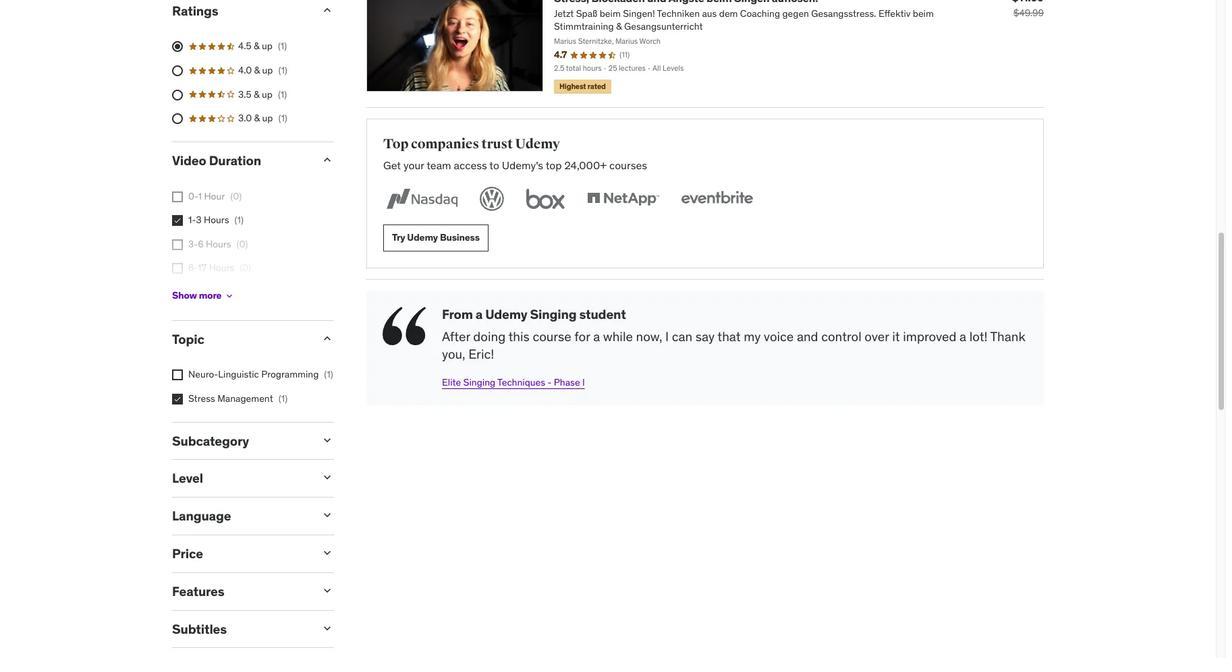 Task type: locate. For each thing, give the bounding box(es) containing it.
& right 4.5
[[254, 40, 260, 52]]

1 vertical spatial i
[[583, 377, 585, 389]]

4 small image from the top
[[321, 434, 334, 447]]

1 vertical spatial (0)
[[237, 238, 248, 250]]

xsmall image
[[172, 216, 183, 226], [224, 291, 235, 302]]

& right 3.0
[[254, 112, 260, 124]]

1 horizontal spatial a
[[594, 329, 600, 345]]

techniques
[[498, 377, 546, 389]]

voice
[[764, 329, 794, 345]]

(0) right hour
[[230, 190, 242, 202]]

4.5 & up (1)
[[238, 40, 287, 52]]

(1)
[[278, 40, 287, 52], [278, 64, 288, 76], [278, 88, 287, 100], [278, 112, 288, 124], [235, 214, 244, 226], [324, 369, 333, 381], [279, 393, 288, 405]]

(1) for 3.5 & up (1)
[[278, 88, 287, 100]]

eric!
[[469, 346, 494, 363]]

duration
[[209, 152, 261, 169]]

3.5
[[238, 88, 252, 100]]

&
[[254, 40, 260, 52], [254, 64, 260, 76], [254, 88, 260, 100], [254, 112, 260, 124]]

(0) for 0-1 hour (0)
[[230, 190, 242, 202]]

video duration
[[172, 152, 261, 169]]

box image
[[523, 184, 568, 214]]

24,000+
[[565, 159, 607, 172]]

(1) up 3-6 hours (0)
[[235, 214, 244, 226]]

up right 3.5
[[262, 88, 273, 100]]

ratings button
[[172, 2, 310, 19]]

3 xsmall image from the top
[[172, 264, 183, 274]]

small image for language
[[321, 509, 334, 523]]

& right 3.5
[[254, 88, 260, 100]]

udemy up udemy's
[[515, 136, 560, 152]]

1 small image from the top
[[321, 472, 334, 485]]

3 up from the top
[[262, 88, 273, 100]]

2 up from the top
[[262, 64, 273, 76]]

1-
[[188, 214, 196, 226]]

xsmall image left stress
[[172, 394, 183, 405]]

0 horizontal spatial i
[[583, 377, 585, 389]]

0 vertical spatial i
[[666, 329, 669, 345]]

this
[[509, 329, 530, 345]]

small image for price
[[321, 547, 334, 560]]

0 vertical spatial xsmall image
[[172, 216, 183, 226]]

1 horizontal spatial singing
[[530, 306, 577, 323]]

0 horizontal spatial a
[[476, 306, 483, 323]]

3.5 & up (1)
[[238, 88, 287, 100]]

1 xsmall image from the top
[[172, 191, 183, 202]]

netapp image
[[585, 184, 662, 214]]

4 & from the top
[[254, 112, 260, 124]]

subtitles
[[172, 622, 227, 638]]

(1) right programming
[[324, 369, 333, 381]]

udemy
[[515, 136, 560, 152], [407, 232, 438, 244], [486, 306, 528, 323]]

1 vertical spatial singing
[[464, 377, 496, 389]]

improved
[[903, 329, 957, 345]]

video duration button
[[172, 152, 310, 169]]

i left can
[[666, 329, 669, 345]]

student
[[580, 306, 626, 323]]

hours right the 17+
[[205, 286, 231, 298]]

& right the 4.0
[[254, 64, 260, 76]]

6-
[[188, 262, 198, 274]]

3
[[196, 214, 202, 226]]

xsmall image for 0-
[[172, 191, 183, 202]]

small image for topic
[[321, 332, 334, 345]]

(1) for 4.5 & up (1)
[[278, 40, 287, 52]]

top
[[546, 159, 562, 172]]

course
[[533, 329, 572, 345]]

xsmall image left 3-
[[172, 240, 183, 250]]

(1) for neuro-linguistic programming (1)
[[324, 369, 333, 381]]

2 & from the top
[[254, 64, 260, 76]]

small image for subtitles
[[321, 622, 334, 636]]

xsmall image
[[172, 191, 183, 202], [172, 240, 183, 250], [172, 264, 183, 274], [172, 370, 183, 381], [172, 394, 183, 405]]

access
[[454, 159, 487, 172]]

(1) up 3.0 & up (1)
[[278, 88, 287, 100]]

video
[[172, 152, 206, 169]]

hours right the 3 at the left top of the page
[[204, 214, 229, 226]]

a right for
[[594, 329, 600, 345]]

(0) up 6-17 hours (0)
[[237, 238, 248, 250]]

3-6 hours (0)
[[188, 238, 248, 250]]

xsmall image for 3-
[[172, 240, 183, 250]]

(1) down 4.5 & up (1)
[[278, 64, 288, 76]]

& for 3.5
[[254, 88, 260, 100]]

xsmall image left 6-
[[172, 264, 183, 274]]

small image
[[321, 3, 334, 17], [321, 153, 334, 167], [321, 332, 334, 345], [321, 434, 334, 447], [321, 547, 334, 560], [321, 585, 334, 598], [321, 622, 334, 636]]

udemy up this
[[486, 306, 528, 323]]

companies
[[411, 136, 479, 152]]

a
[[476, 306, 483, 323], [594, 329, 600, 345], [960, 329, 967, 345]]

you,
[[442, 346, 466, 363]]

4 xsmall image from the top
[[172, 370, 183, 381]]

neuro-linguistic programming (1)
[[188, 369, 333, 381]]

up for 4.5 & up
[[262, 40, 273, 52]]

2 small image from the top
[[321, 509, 334, 523]]

1 vertical spatial small image
[[321, 509, 334, 523]]

small image for video duration
[[321, 153, 334, 167]]

singing up course
[[530, 306, 577, 323]]

trust
[[482, 136, 513, 152]]

(0) for 3-6 hours (0)
[[237, 238, 248, 250]]

features button
[[172, 584, 310, 600]]

xsmall image right more
[[224, 291, 235, 302]]

thank
[[991, 329, 1026, 345]]

small image
[[321, 472, 334, 485], [321, 509, 334, 523]]

singing
[[530, 306, 577, 323], [464, 377, 496, 389]]

i
[[666, 329, 669, 345], [583, 377, 585, 389]]

and
[[797, 329, 819, 345]]

a right from at the top left of page
[[476, 306, 483, 323]]

6 small image from the top
[[321, 585, 334, 598]]

elite
[[442, 377, 461, 389]]

try
[[392, 232, 405, 244]]

6-17 hours (0)
[[188, 262, 251, 274]]

1 up from the top
[[262, 40, 273, 52]]

4 up from the top
[[262, 112, 273, 124]]

up for 3.5 & up
[[262, 88, 273, 100]]

3 & from the top
[[254, 88, 260, 100]]

language
[[172, 509, 231, 525]]

xsmall image left 0-
[[172, 191, 183, 202]]

up
[[262, 40, 273, 52], [262, 64, 273, 76], [262, 88, 273, 100], [262, 112, 273, 124]]

2 xsmall image from the top
[[172, 240, 183, 250]]

5 small image from the top
[[321, 547, 334, 560]]

1 & from the top
[[254, 40, 260, 52]]

after
[[442, 329, 470, 345]]

i inside from a udemy singing student after doing this course for a while now, i can say that my voice and control over it improved a lot! thank you, eric!
[[666, 329, 669, 345]]

up right 3.0
[[262, 112, 273, 124]]

1 small image from the top
[[321, 3, 334, 17]]

while
[[603, 329, 633, 345]]

small image for ratings
[[321, 3, 334, 17]]

a left the lot!
[[960, 329, 967, 345]]

2 vertical spatial udemy
[[486, 306, 528, 323]]

hour
[[204, 190, 225, 202]]

0 vertical spatial small image
[[321, 472, 334, 485]]

3-
[[188, 238, 198, 250]]

xsmall image left "1-"
[[172, 216, 183, 226]]

0 vertical spatial singing
[[530, 306, 577, 323]]

up right the 4.0
[[262, 64, 273, 76]]

(0) down 3-6 hours (0)
[[240, 262, 251, 274]]

0 vertical spatial (0)
[[230, 190, 242, 202]]

eventbrite image
[[679, 184, 756, 214]]

udemy right the try
[[407, 232, 438, 244]]

singing right elite at the left bottom of page
[[464, 377, 496, 389]]

0 vertical spatial udemy
[[515, 136, 560, 152]]

1 horizontal spatial xsmall image
[[224, 291, 235, 302]]

3 small image from the top
[[321, 332, 334, 345]]

up right 4.5
[[262, 40, 273, 52]]

my
[[744, 329, 761, 345]]

1 horizontal spatial i
[[666, 329, 669, 345]]

management
[[218, 393, 273, 405]]

singing inside from a udemy singing student after doing this course for a while now, i can say that my voice and control over it improved a lot! thank you, eric!
[[530, 306, 577, 323]]

i right phase
[[583, 377, 585, 389]]

5 xsmall image from the top
[[172, 394, 183, 405]]

up for 3.0 & up
[[262, 112, 273, 124]]

1 vertical spatial xsmall image
[[224, 291, 235, 302]]

hours right 17
[[209, 262, 234, 274]]

volkswagen image
[[477, 184, 507, 214]]

udemy inside from a udemy singing student after doing this course for a while now, i can say that my voice and control over it improved a lot! thank you, eric!
[[486, 306, 528, 323]]

17
[[198, 262, 207, 274]]

xsmall image for neuro-
[[172, 370, 183, 381]]

(1) down 3.5 & up (1)
[[278, 112, 288, 124]]

2 vertical spatial (0)
[[240, 262, 251, 274]]

1-3 hours (1)
[[188, 214, 244, 226]]

4.0
[[238, 64, 252, 76]]

7 small image from the top
[[321, 622, 334, 636]]

4.0 & up (1)
[[238, 64, 288, 76]]

1 vertical spatial udemy
[[407, 232, 438, 244]]

hours right the 6
[[206, 238, 231, 250]]

price
[[172, 546, 203, 562]]

& for 4.5
[[254, 40, 260, 52]]

level
[[172, 471, 203, 487]]

it
[[893, 329, 900, 345]]

xsmall image left the neuro-
[[172, 370, 183, 381]]

(1) up 4.0 & up (1)
[[278, 40, 287, 52]]

0-
[[188, 190, 198, 202]]

2 small image from the top
[[321, 153, 334, 167]]



Task type: describe. For each thing, give the bounding box(es) containing it.
level button
[[172, 471, 310, 487]]

& for 3.0
[[254, 112, 260, 124]]

$49.99
[[1014, 7, 1044, 19]]

show more
[[172, 290, 222, 302]]

to
[[490, 159, 500, 172]]

2 horizontal spatial a
[[960, 329, 967, 345]]

lot!
[[970, 329, 988, 345]]

control
[[822, 329, 862, 345]]

now,
[[636, 329, 663, 345]]

& for 4.0
[[254, 64, 260, 76]]

hours for 6-17 hours
[[209, 262, 234, 274]]

show
[[172, 290, 197, 302]]

3.0 & up (1)
[[238, 112, 288, 124]]

(0) for 6-17 hours (0)
[[240, 262, 251, 274]]

topic button
[[172, 331, 310, 347]]

0-1 hour (0)
[[188, 190, 242, 202]]

17+
[[188, 286, 203, 298]]

more
[[199, 290, 222, 302]]

(1) down programming
[[279, 393, 288, 405]]

xsmall image for stress
[[172, 394, 183, 405]]

subcategory button
[[172, 433, 310, 449]]

courses
[[610, 159, 647, 172]]

udemy inside top companies trust udemy get your team access to udemy's top 24,000+ courses
[[515, 136, 560, 152]]

small image for level
[[321, 472, 334, 485]]

your
[[404, 159, 424, 172]]

that
[[718, 329, 741, 345]]

phase
[[554, 377, 580, 389]]

show more button
[[172, 283, 235, 310]]

nasdaq image
[[383, 184, 461, 214]]

say
[[696, 329, 715, 345]]

udemy's
[[502, 159, 544, 172]]

xsmall image for 6-
[[172, 264, 183, 274]]

subtitles button
[[172, 622, 310, 638]]

try udemy business link
[[383, 225, 489, 252]]

hours for 3-6 hours
[[206, 238, 231, 250]]

language button
[[172, 509, 310, 525]]

xsmall image inside show more button
[[224, 291, 235, 302]]

price button
[[172, 546, 310, 562]]

features
[[172, 584, 225, 600]]

top
[[383, 136, 409, 152]]

0 horizontal spatial xsmall image
[[172, 216, 183, 226]]

top companies trust udemy get your team access to udemy's top 24,000+ courses
[[383, 136, 647, 172]]

for
[[575, 329, 590, 345]]

(1) for 1-3 hours (1)
[[235, 214, 244, 226]]

business
[[440, 232, 480, 244]]

6
[[198, 238, 204, 250]]

doing
[[473, 329, 506, 345]]

hours for 1-3 hours
[[204, 214, 229, 226]]

neuro-
[[188, 369, 218, 381]]

linguistic
[[218, 369, 259, 381]]

up for 4.0 & up
[[262, 64, 273, 76]]

17+ hours
[[188, 286, 231, 298]]

over
[[865, 329, 890, 345]]

(1) for 3.0 & up (1)
[[278, 112, 288, 124]]

topic
[[172, 331, 204, 347]]

from
[[442, 306, 473, 323]]

elite singing techniques - phase i
[[442, 377, 585, 389]]

1
[[198, 190, 202, 202]]

(1) for 4.0 & up (1)
[[278, 64, 288, 76]]

try udemy business
[[392, 232, 480, 244]]

0 horizontal spatial singing
[[464, 377, 496, 389]]

subcategory
[[172, 433, 249, 449]]

-
[[548, 377, 552, 389]]

3.0
[[238, 112, 252, 124]]

4.5
[[238, 40, 252, 52]]

stress management (1)
[[188, 393, 288, 405]]

small image for subcategory
[[321, 434, 334, 447]]

ratings
[[172, 2, 218, 19]]

team
[[427, 159, 451, 172]]

elite singing techniques - phase i link
[[442, 377, 585, 389]]

small image for features
[[321, 585, 334, 598]]

get
[[383, 159, 401, 172]]

can
[[672, 329, 693, 345]]

stress
[[188, 393, 215, 405]]

programming
[[261, 369, 319, 381]]

from a udemy singing student after doing this course for a while now, i can say that my voice and control over it improved a lot! thank you, eric!
[[442, 306, 1026, 363]]



Task type: vqa. For each thing, say whether or not it's contained in the screenshot.


